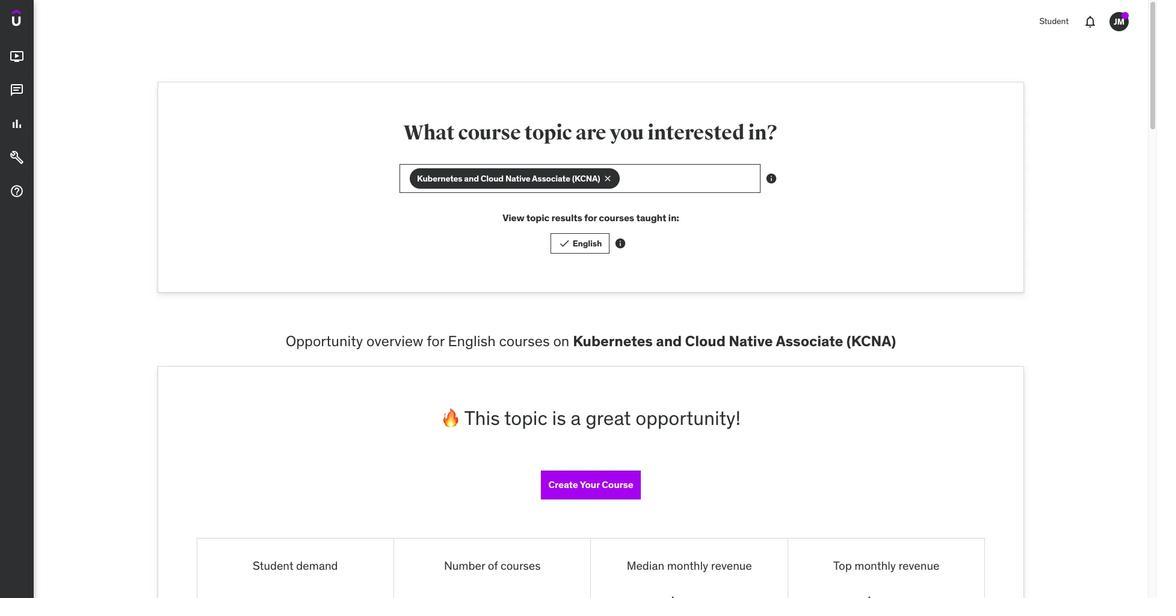 Task type: locate. For each thing, give the bounding box(es) containing it.
courses right of
[[501, 559, 541, 573]]

1 vertical spatial (kcna)
[[847, 332, 896, 351]]

🔥
[[441, 406, 461, 431]]

student left notifications icon
[[1040, 16, 1069, 27]]

0 vertical spatial (kcna)
[[572, 173, 600, 184]]

great
[[586, 406, 631, 431]]

0 horizontal spatial (kcna)
[[572, 173, 600, 184]]

monthly right top
[[855, 559, 896, 573]]

cloud
[[481, 173, 504, 184], [685, 332, 726, 351]]

0 vertical spatial courses
[[599, 212, 634, 224]]

medium image
[[10, 49, 24, 64], [10, 83, 24, 98], [10, 117, 24, 131]]

revenue
[[711, 559, 752, 573], [899, 559, 940, 573]]

kubernetes down what
[[417, 173, 463, 184]]

0 vertical spatial cloud
[[481, 173, 504, 184]]

topic left is
[[504, 406, 548, 431]]

0 horizontal spatial revenue
[[711, 559, 752, 573]]

get info image
[[766, 173, 778, 185], [615, 238, 627, 250]]

on
[[553, 332, 570, 351]]

you have alerts image
[[1122, 12, 1129, 19]]

0 horizontal spatial for
[[427, 332, 445, 351]]

create your course link
[[541, 471, 641, 500]]

view
[[503, 212, 525, 224]]

1 vertical spatial medium image
[[10, 83, 24, 98]]

2 monthly from the left
[[855, 559, 896, 573]]

0 vertical spatial student
[[1040, 16, 1069, 27]]

english
[[573, 238, 602, 249], [448, 332, 496, 351]]

1 vertical spatial topic
[[527, 212, 550, 224]]

1 horizontal spatial monthly
[[855, 559, 896, 573]]

revenue for median monthly revenue
[[711, 559, 752, 573]]

2 vertical spatial topic
[[504, 406, 548, 431]]

0 horizontal spatial kubernetes
[[417, 173, 463, 184]]

0 vertical spatial medium image
[[10, 151, 24, 165]]

topic left are in the top of the page
[[525, 120, 572, 146]]

0 horizontal spatial cloud
[[481, 173, 504, 184]]

0 vertical spatial and
[[464, 173, 479, 184]]

associate inside kubernetes and cloud native associate (kcna) button
[[532, 173, 570, 184]]

top monthly revenue
[[834, 559, 940, 573]]

results
[[552, 212, 583, 224]]

0 vertical spatial get info image
[[766, 173, 778, 185]]

courses
[[599, 212, 634, 224], [499, 332, 550, 351], [501, 559, 541, 573]]

for right results
[[585, 212, 597, 224]]

for
[[585, 212, 597, 224], [427, 332, 445, 351]]

2 vertical spatial medium image
[[10, 117, 24, 131]]

1 horizontal spatial student
[[1040, 16, 1069, 27]]

courses left taught
[[599, 212, 634, 224]]

1 medium image from the top
[[10, 151, 24, 165]]

0 vertical spatial native
[[506, 173, 531, 184]]

1 vertical spatial native
[[729, 332, 773, 351]]

(kcna)
[[572, 173, 600, 184], [847, 332, 896, 351]]

0 horizontal spatial english
[[448, 332, 496, 351]]

1 vertical spatial and
[[656, 332, 682, 351]]

get info image down the in?
[[766, 173, 778, 185]]

udemy image
[[12, 10, 67, 30]]

1 monthly from the left
[[667, 559, 709, 573]]

native
[[506, 173, 531, 184], [729, 332, 773, 351]]

number
[[444, 559, 485, 573]]

1 vertical spatial associate
[[776, 332, 844, 351]]

1 horizontal spatial and
[[656, 332, 682, 351]]

1 vertical spatial student
[[253, 559, 294, 573]]

monthly
[[667, 559, 709, 573], [855, 559, 896, 573]]

0 vertical spatial medium image
[[10, 49, 24, 64]]

1 horizontal spatial native
[[729, 332, 773, 351]]

1 vertical spatial cloud
[[685, 332, 726, 351]]

0 horizontal spatial native
[[506, 173, 531, 184]]

in?
[[748, 120, 779, 146]]

1 vertical spatial get info image
[[615, 238, 627, 250]]

overview
[[367, 332, 424, 351]]

opportunity!
[[636, 406, 741, 431]]

student left 'demand'
[[253, 559, 294, 573]]

courses left on at the bottom left of the page
[[499, 332, 550, 351]]

what
[[404, 120, 455, 146]]

0 vertical spatial associate
[[532, 173, 570, 184]]

1 vertical spatial kubernetes
[[573, 332, 653, 351]]

medium image
[[10, 151, 24, 165], [10, 184, 24, 199]]

cloud inside button
[[481, 173, 504, 184]]

1 vertical spatial medium image
[[10, 184, 24, 199]]

for right overview
[[427, 332, 445, 351]]

0 vertical spatial kubernetes
[[417, 173, 463, 184]]

0 horizontal spatial associate
[[532, 173, 570, 184]]

interested
[[648, 120, 745, 146]]

1 horizontal spatial get info image
[[766, 173, 778, 185]]

kubernetes and cloud native associate (kcna) button
[[410, 169, 620, 189]]

a
[[571, 406, 581, 431]]

1 horizontal spatial for
[[585, 212, 597, 224]]

course
[[602, 479, 634, 491]]

and
[[464, 173, 479, 184], [656, 332, 682, 351]]

kubernetes right on at the bottom left of the page
[[573, 332, 653, 351]]

2 revenue from the left
[[899, 559, 940, 573]]

monthly right median
[[667, 559, 709, 573]]

0 vertical spatial for
[[585, 212, 597, 224]]

student demand
[[253, 559, 338, 573]]

1 horizontal spatial associate
[[776, 332, 844, 351]]

1 vertical spatial english
[[448, 332, 496, 351]]

get info image down the view topic results for courses taught in:
[[615, 238, 627, 250]]

kubernetes
[[417, 173, 463, 184], [573, 332, 653, 351]]

0 vertical spatial topic
[[525, 120, 572, 146]]

1 revenue from the left
[[711, 559, 752, 573]]

monthly for median
[[667, 559, 709, 573]]

you
[[610, 120, 644, 146]]

0 horizontal spatial and
[[464, 173, 479, 184]]

2 vertical spatial courses
[[501, 559, 541, 573]]

associate
[[532, 173, 570, 184], [776, 332, 844, 351]]

student
[[1040, 16, 1069, 27], [253, 559, 294, 573]]

0 vertical spatial english
[[573, 238, 602, 249]]

1 horizontal spatial revenue
[[899, 559, 940, 573]]

1 vertical spatial courses
[[499, 332, 550, 351]]

0 horizontal spatial student
[[253, 559, 294, 573]]

demand
[[296, 559, 338, 573]]

0 horizontal spatial monthly
[[667, 559, 709, 573]]

topic
[[525, 120, 572, 146], [527, 212, 550, 224], [504, 406, 548, 431]]

0 horizontal spatial get info image
[[615, 238, 627, 250]]

topic right view
[[527, 212, 550, 224]]



Task type: describe. For each thing, give the bounding box(es) containing it.
courses for english
[[499, 332, 550, 351]]

opportunity
[[286, 332, 363, 351]]

1 horizontal spatial kubernetes
[[573, 332, 653, 351]]

notifications image
[[1084, 14, 1098, 29]]

of
[[488, 559, 498, 573]]

top
[[834, 559, 852, 573]]

taught
[[637, 212, 666, 224]]

median monthly revenue
[[627, 559, 752, 573]]

create your course
[[549, 479, 634, 491]]

(kcna) inside button
[[572, 173, 600, 184]]

🔥 this topic is a great opportunity!
[[441, 406, 741, 431]]

median
[[627, 559, 665, 573]]

1 horizontal spatial cloud
[[685, 332, 726, 351]]

1 horizontal spatial english
[[573, 238, 602, 249]]

native inside kubernetes and cloud native associate (kcna) button
[[506, 173, 531, 184]]

what course topic are you interested in?
[[404, 120, 779, 146]]

topic for are
[[525, 120, 572, 146]]

is
[[552, 406, 566, 431]]

e.g. Photography, Travel Photography, JavaScript text field
[[400, 164, 761, 193]]

monthly for top
[[855, 559, 896, 573]]

revenue for top monthly revenue
[[899, 559, 940, 573]]

small image
[[558, 238, 571, 250]]

number of courses
[[444, 559, 541, 573]]

student for student demand
[[253, 559, 294, 573]]

get info image for interested
[[766, 173, 778, 185]]

course
[[458, 120, 521, 146]]

topic for is
[[504, 406, 548, 431]]

kubernetes inside button
[[417, 173, 463, 184]]

kubernetes and cloud native associate (kcna)
[[417, 173, 600, 184]]

and inside kubernetes and cloud native associate (kcna) button
[[464, 173, 479, 184]]

in:
[[669, 212, 679, 224]]

are
[[576, 120, 606, 146]]

student for student
[[1040, 16, 1069, 27]]

2 medium image from the top
[[10, 184, 24, 199]]

student link
[[1033, 7, 1076, 36]]

2 medium image from the top
[[10, 83, 24, 98]]

your
[[580, 479, 600, 491]]

create
[[549, 479, 578, 491]]

deselect image
[[603, 174, 613, 184]]

view topic results for courses taught in:
[[503, 212, 679, 224]]

jm
[[1114, 16, 1125, 27]]

1 horizontal spatial (kcna)
[[847, 332, 896, 351]]

1 vertical spatial for
[[427, 332, 445, 351]]

jm link
[[1105, 7, 1134, 36]]

3 medium image from the top
[[10, 117, 24, 131]]

opportunity overview for english courses on kubernetes and cloud native associate (kcna)
[[286, 332, 896, 351]]

courses for for
[[599, 212, 634, 224]]

get info image for taught
[[615, 238, 627, 250]]

1 medium image from the top
[[10, 49, 24, 64]]

this
[[465, 406, 500, 431]]



Task type: vqa. For each thing, say whether or not it's contained in the screenshot.
on
yes



